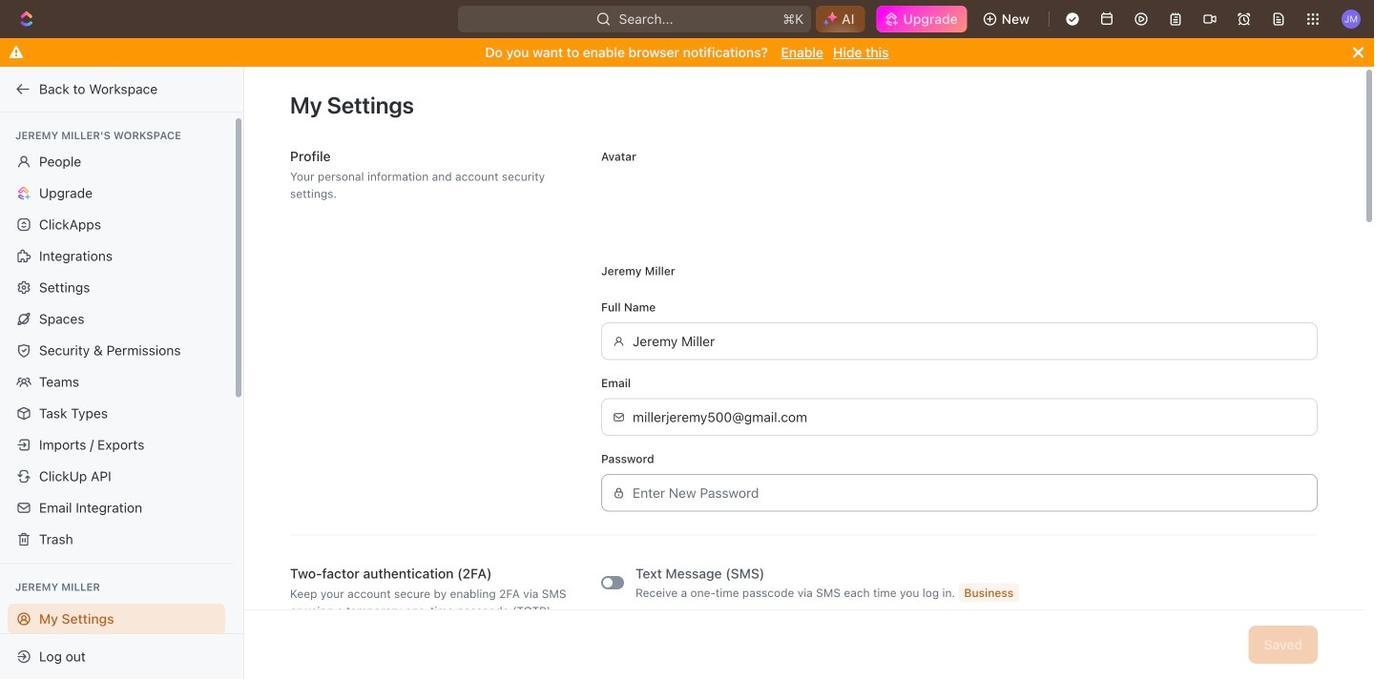 Task type: vqa. For each thing, say whether or not it's contained in the screenshot.
the "Enter Username" text field
yes



Task type: locate. For each thing, give the bounding box(es) containing it.
Enter Username text field
[[633, 324, 1306, 359]]

Enter New Password text field
[[633, 475, 1306, 511]]

Enter Email text field
[[633, 399, 1306, 435]]



Task type: describe. For each thing, give the bounding box(es) containing it.
available on business plans or higher element
[[958, 584, 1019, 603]]



